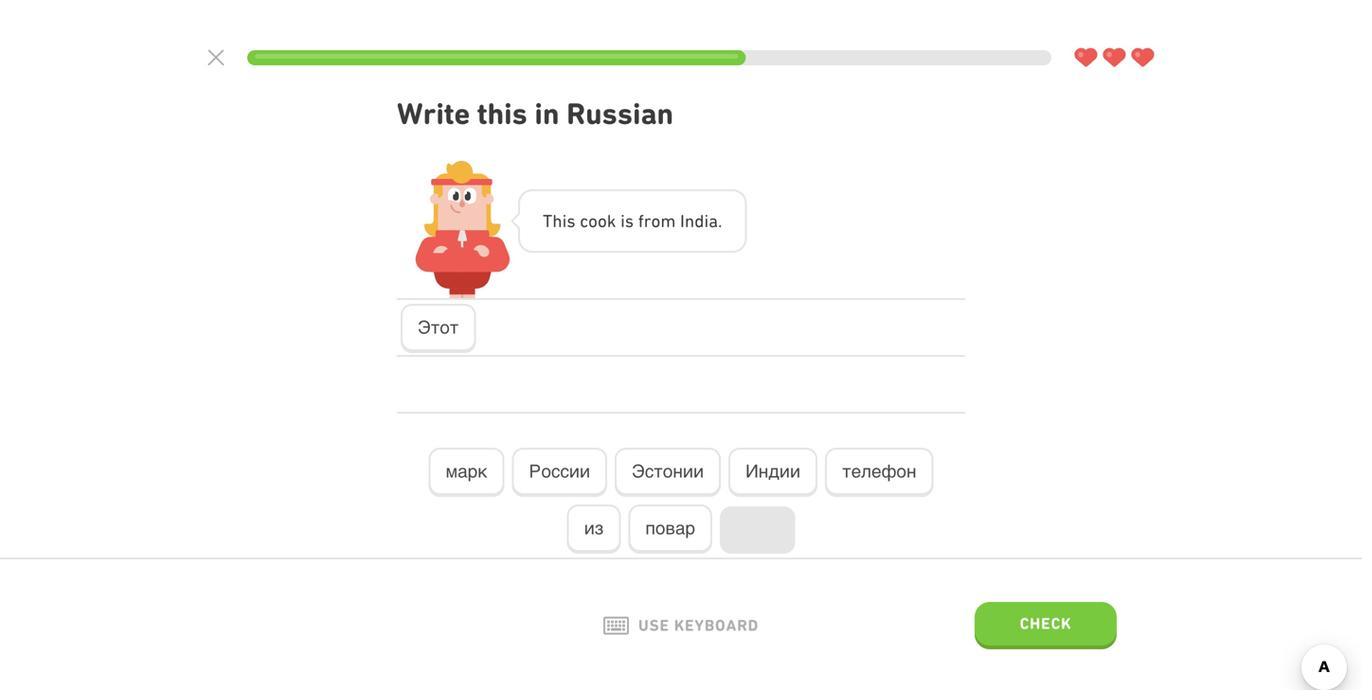 Task type: describe. For each thing, give the bounding box(es) containing it.
use
[[638, 617, 670, 635]]

из
[[584, 518, 604, 539]]

2 i from the left
[[621, 211, 625, 231]]

i n d i a .
[[680, 211, 722, 231]]

марк button
[[429, 448, 505, 497]]

3 o from the left
[[651, 211, 661, 231]]

1 i from the left
[[562, 211, 567, 231]]

check button
[[975, 602, 1117, 650]]

телефон
[[842, 461, 917, 482]]

m
[[661, 211, 676, 231]]

3 i from the left
[[704, 211, 709, 231]]

in
[[535, 96, 559, 131]]

use keyboard
[[638, 617, 759, 635]]

индии button
[[729, 448, 818, 497]]

1 o from the left
[[588, 211, 598, 231]]

check
[[1020, 615, 1072, 633]]

повар
[[645, 518, 695, 539]]

из button
[[567, 505, 621, 554]]

этот button
[[401, 304, 476, 353]]

индии
[[746, 461, 801, 482]]

этот
[[418, 317, 459, 338]]

n
[[685, 211, 695, 231]]

k
[[607, 211, 616, 231]]



Task type: vqa. For each thing, say whether or not it's contained in the screenshot.
the rightmost E
no



Task type: locate. For each thing, give the bounding box(es) containing it.
t h i s c o o k i s
[[543, 211, 634, 231]]

h
[[552, 211, 562, 231]]

write
[[397, 96, 470, 131]]

1 horizontal spatial s
[[625, 211, 634, 231]]

марк
[[446, 461, 488, 482]]

эстонии
[[632, 461, 704, 482]]

this
[[477, 96, 527, 131]]

write this in russian
[[397, 96, 674, 131]]

s left the c
[[567, 211, 576, 231]]

f
[[638, 211, 644, 231]]

russian
[[567, 96, 674, 131]]

1 horizontal spatial i
[[621, 211, 625, 231]]

2 o from the left
[[598, 211, 607, 231]]

2 horizontal spatial i
[[704, 211, 709, 231]]

s
[[567, 211, 576, 231], [625, 211, 634, 231]]

повар button
[[628, 505, 712, 554]]

t
[[543, 211, 552, 231]]

эстонии button
[[615, 448, 721, 497]]

f r o m
[[638, 211, 676, 231]]

o
[[588, 211, 598, 231], [598, 211, 607, 231], [651, 211, 661, 231]]

r
[[644, 211, 651, 231]]

2 s from the left
[[625, 211, 634, 231]]

i left "."
[[704, 211, 709, 231]]

s left f
[[625, 211, 634, 231]]

0 horizontal spatial i
[[562, 211, 567, 231]]

1 s from the left
[[567, 211, 576, 231]]

use keyboard button
[[603, 617, 759, 635]]

o right the c
[[598, 211, 607, 231]]

.
[[718, 211, 722, 231]]

o right f
[[651, 211, 661, 231]]

c
[[580, 211, 588, 231]]

i
[[680, 211, 685, 231]]

d
[[695, 211, 704, 231]]

телефон button
[[825, 448, 934, 497]]

i right t
[[562, 211, 567, 231]]

a
[[709, 211, 718, 231]]

россии
[[529, 461, 590, 482]]

i right k
[[621, 211, 625, 231]]

progress bar
[[247, 50, 1051, 65]]

0 horizontal spatial s
[[567, 211, 576, 231]]

i
[[562, 211, 567, 231], [621, 211, 625, 231], [704, 211, 709, 231]]

o left k
[[588, 211, 598, 231]]

россии button
[[512, 448, 607, 497]]

keyboard
[[674, 617, 759, 635]]



